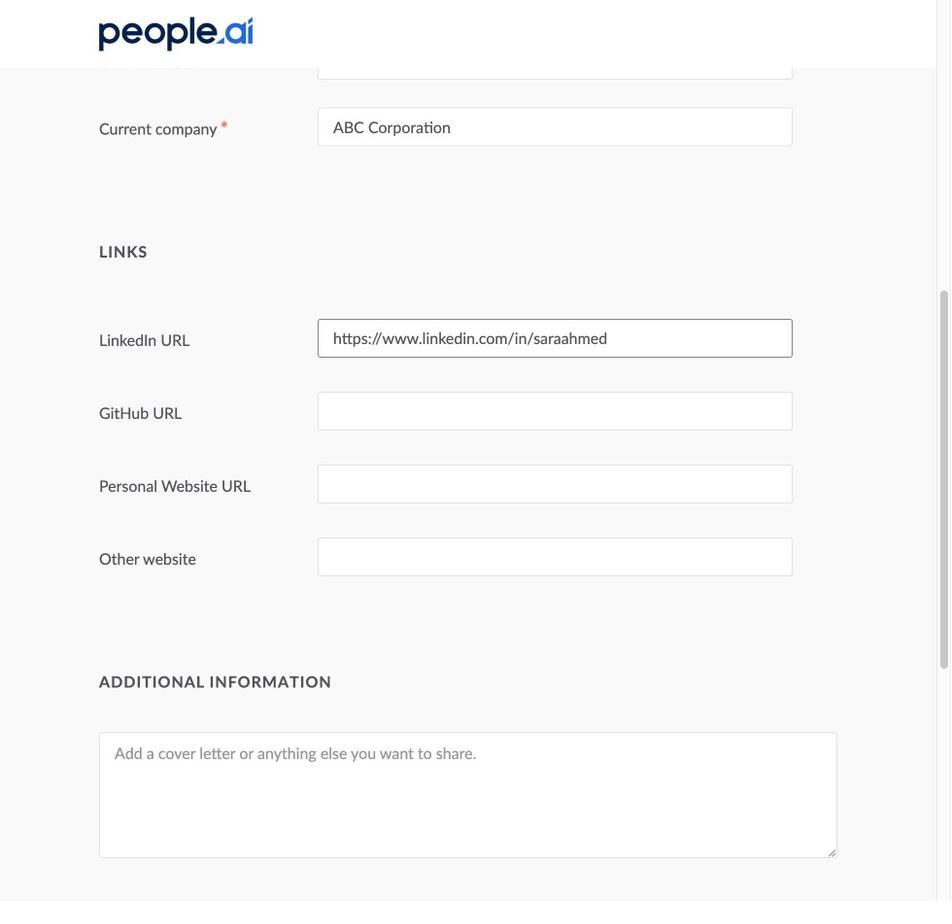 Task type: locate. For each thing, give the bounding box(es) containing it.
None text field
[[318, 0, 793, 7], [318, 41, 793, 80], [318, 319, 793, 358], [318, 537, 793, 576], [318, 0, 793, 7], [318, 41, 793, 80], [318, 319, 793, 358], [318, 537, 793, 576]]

Add a cover letter or anything else you want to share. text field
[[99, 732, 838, 858]]

None text field
[[318, 107, 793, 146], [318, 392, 793, 431], [318, 465, 793, 503], [318, 107, 793, 146], [318, 392, 793, 431], [318, 465, 793, 503]]



Task type: describe. For each thing, give the bounding box(es) containing it.
people.ai logo image
[[99, 17, 253, 51]]



Task type: vqa. For each thing, say whether or not it's contained in the screenshot.
NuvoAir logo
no



